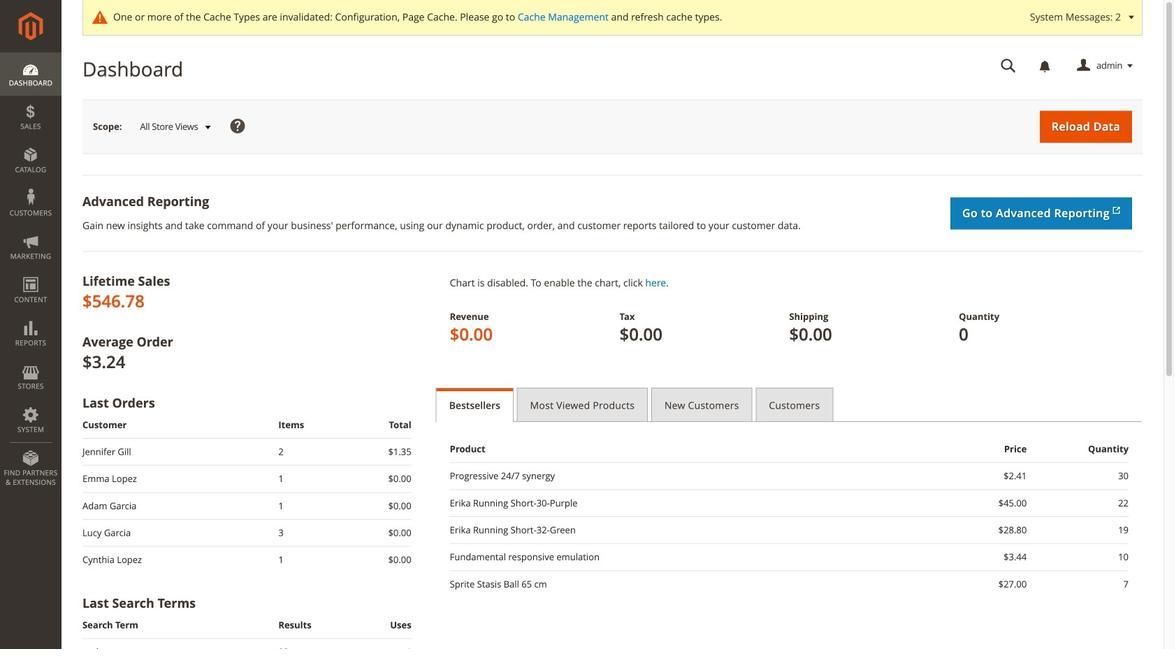 Task type: locate. For each thing, give the bounding box(es) containing it.
menu bar
[[0, 52, 62, 494]]

tab list
[[436, 388, 1143, 422]]

None text field
[[991, 54, 1026, 78]]



Task type: vqa. For each thing, say whether or not it's contained in the screenshot.
the 'To' TEXT FIELD
no



Task type: describe. For each thing, give the bounding box(es) containing it.
magento admin panel image
[[19, 12, 43, 41]]



